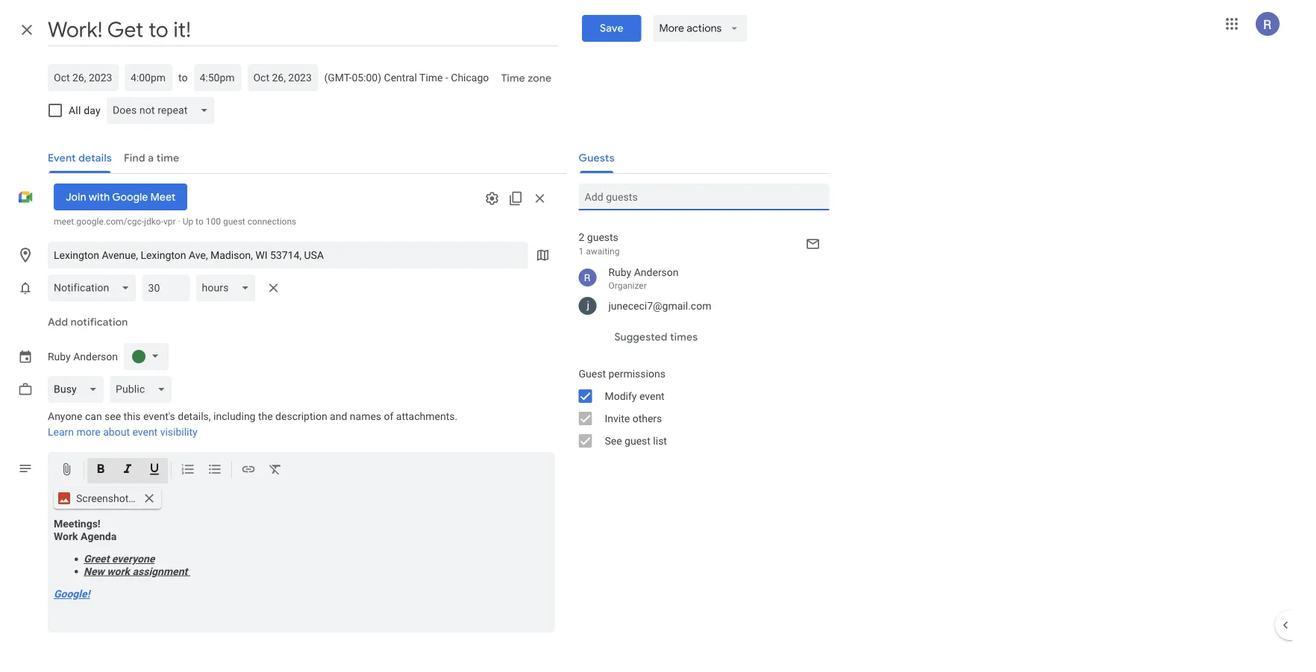 Task type: describe. For each thing, give the bounding box(es) containing it.
chicago
[[451, 71, 489, 84]]

work
[[54, 530, 78, 542]]

see
[[105, 410, 121, 423]]

visibility
[[160, 426, 198, 438]]

and
[[330, 410, 347, 423]]

up
[[183, 216, 193, 227]]

invite others
[[605, 412, 662, 425]]

new
[[84, 565, 104, 578]]

anderson for ruby anderson
[[73, 351, 118, 363]]

the
[[258, 410, 273, 423]]

can
[[85, 410, 102, 423]]

1
[[579, 246, 584, 257]]

underline image
[[147, 462, 162, 479]]

vpr
[[163, 216, 176, 227]]

of
[[384, 410, 394, 423]]

learn
[[48, 426, 74, 438]]

ruby anderson, organizer tree item
[[567, 263, 829, 294]]

suggested
[[615, 331, 668, 344]]

formatting options toolbar
[[48, 452, 555, 488]]

Hours in advance for notification number field
[[148, 275, 184, 301]]

greet
[[84, 553, 109, 565]]

ruby for ruby anderson
[[48, 351, 71, 363]]

suggested times
[[615, 331, 698, 344]]

(gmt-
[[324, 71, 352, 84]]

list
[[653, 435, 667, 447]]

agenda
[[81, 530, 117, 542]]

time zone
[[501, 72, 551, 85]]

event's
[[143, 410, 175, 423]]

names
[[350, 410, 381, 423]]

join
[[66, 190, 86, 204]]

google!
[[54, 588, 90, 600]]

notification
[[71, 316, 128, 329]]

join with google meet
[[66, 190, 176, 204]]

0 vertical spatial to
[[178, 71, 188, 84]]

times
[[670, 331, 698, 344]]

invite
[[605, 412, 630, 425]]

30 hours before element
[[48, 272, 285, 304]]

with
[[89, 190, 110, 204]]

Description text field
[[48, 518, 555, 630]]

add notification
[[48, 316, 128, 329]]

modify
[[605, 390, 637, 402]]

End date text field
[[253, 69, 312, 87]]

zone
[[528, 72, 551, 85]]

insert link image
[[241, 462, 256, 479]]

(gmt-05:00) central time - chicago
[[324, 71, 489, 84]]

all day
[[69, 104, 101, 116]]

group containing guest permissions
[[567, 363, 829, 452]]

day
[[84, 104, 101, 116]]

1 vertical spatial guest
[[625, 435, 651, 447]]

05:00)
[[352, 71, 381, 84]]

numbered list image
[[181, 462, 196, 479]]

guests
[[587, 231, 618, 243]]

event inside anyone can see this event's details, including the description and names of attachments. learn more about event visibility
[[132, 426, 158, 438]]

0 vertical spatial guest
[[223, 216, 245, 227]]

Location text field
[[54, 242, 522, 269]]

connections
[[248, 216, 296, 227]]

save
[[600, 22, 624, 35]]

100
[[206, 216, 221, 227]]

more
[[76, 426, 101, 438]]

awaiting
[[586, 246, 620, 257]]

guest permissions
[[579, 368, 666, 380]]

work
[[107, 565, 130, 578]]

jdko-
[[144, 216, 163, 227]]

2 guests 1 awaiting
[[579, 231, 620, 257]]

junececi7@gmail.com tree item
[[567, 294, 829, 318]]

add notification button
[[42, 304, 134, 340]]

arrow_drop_down
[[728, 22, 741, 35]]

bulleted list image
[[207, 462, 222, 479]]



Task type: vqa. For each thing, say whether or not it's contained in the screenshot.
See
yes



Task type: locate. For each thing, give the bounding box(es) containing it.
this
[[124, 410, 141, 423]]

about
[[103, 426, 130, 438]]

event down "this"
[[132, 426, 158, 438]]

0 horizontal spatial to
[[178, 71, 188, 84]]

everyone
[[112, 553, 155, 565]]

join with google meet link
[[54, 184, 187, 210]]

meet.google.com/cgc-
[[54, 216, 144, 227]]

ruby up organizer
[[609, 266, 631, 278]]

to right the up
[[196, 216, 204, 227]]

remove formatting image
[[268, 462, 283, 479]]

1 vertical spatial event
[[132, 426, 158, 438]]

time inside time zone button
[[501, 72, 525, 85]]

details,
[[178, 410, 211, 423]]

to
[[178, 71, 188, 84], [196, 216, 204, 227]]

ruby inside ruby anderson organizer
[[609, 266, 631, 278]]

-
[[445, 71, 448, 84]]

actions
[[687, 22, 722, 35]]

suggested times button
[[609, 324, 704, 351]]

italic image
[[120, 462, 135, 479]]

0 vertical spatial event
[[639, 390, 665, 402]]

0 horizontal spatial anderson
[[73, 351, 118, 363]]

0 vertical spatial anderson
[[634, 266, 679, 278]]

1 horizontal spatial time
[[501, 72, 525, 85]]

learn more about event visibility link
[[48, 426, 198, 438]]

Guests text field
[[585, 184, 823, 210]]

guest
[[579, 368, 606, 380]]

1 horizontal spatial to
[[196, 216, 204, 227]]

all
[[69, 104, 81, 116]]

ruby for ruby anderson organizer
[[609, 266, 631, 278]]

to right start time text box
[[178, 71, 188, 84]]

0 vertical spatial ruby
[[609, 266, 631, 278]]

ruby down the add
[[48, 351, 71, 363]]

guest
[[223, 216, 245, 227], [625, 435, 651, 447]]

0 horizontal spatial guest
[[223, 216, 245, 227]]

ruby anderson organizer
[[609, 266, 679, 291]]

Start time text field
[[131, 69, 166, 87]]

anyone
[[48, 410, 82, 423]]

0 horizontal spatial event
[[132, 426, 158, 438]]

1 vertical spatial to
[[196, 216, 204, 227]]

0 horizontal spatial time
[[419, 71, 443, 84]]

1 vertical spatial anderson
[[73, 351, 118, 363]]

more
[[659, 22, 684, 35]]

meetings!
[[54, 518, 101, 530]]

1 horizontal spatial guest
[[625, 435, 651, 447]]

modify event
[[605, 390, 665, 402]]

time
[[419, 71, 443, 84], [501, 72, 525, 85]]

anderson down notification
[[73, 351, 118, 363]]

more actions arrow_drop_down
[[659, 22, 741, 35]]

event up the others
[[639, 390, 665, 402]]

including
[[213, 410, 256, 423]]

central
[[384, 71, 417, 84]]

time zone button
[[495, 65, 557, 92]]

organizer
[[609, 281, 647, 291]]

save button
[[582, 15, 641, 42]]

guests invited to this event. tree
[[567, 263, 829, 318]]

greet everyone new work assignment
[[84, 553, 190, 578]]

time left zone
[[501, 72, 525, 85]]

Title text field
[[48, 13, 558, 46]]

event
[[639, 390, 665, 402], [132, 426, 158, 438]]

description
[[275, 410, 327, 423]]

1 horizontal spatial event
[[639, 390, 665, 402]]

google
[[112, 190, 148, 204]]

time left the -
[[419, 71, 443, 84]]

meet
[[150, 190, 176, 204]]

see guest list
[[605, 435, 667, 447]]

2
[[579, 231, 585, 243]]

group
[[567, 363, 829, 452]]

attachments.
[[396, 410, 458, 423]]

anderson up organizer
[[634, 266, 679, 278]]

anderson inside ruby anderson organizer
[[634, 266, 679, 278]]

anyone can see this event's details, including the description and names of attachments. learn more about event visibility
[[48, 410, 458, 438]]

1 vertical spatial ruby
[[48, 351, 71, 363]]

permissions
[[608, 368, 666, 380]]

·
[[178, 216, 180, 227]]

1 horizontal spatial ruby
[[609, 266, 631, 278]]

anderson for ruby anderson organizer
[[634, 266, 679, 278]]

guest left list
[[625, 435, 651, 447]]

0 horizontal spatial ruby
[[48, 351, 71, 363]]

None field
[[107, 97, 220, 124], [48, 275, 142, 301], [196, 275, 261, 301], [48, 376, 110, 403], [110, 376, 178, 403], [107, 97, 220, 124], [48, 275, 142, 301], [196, 275, 261, 301], [48, 376, 110, 403], [110, 376, 178, 403]]

junececi7@gmail.com
[[609, 300, 711, 312]]

ruby anderson
[[48, 351, 118, 363]]

assignment
[[132, 565, 187, 578]]

ruby
[[609, 266, 631, 278], [48, 351, 71, 363]]

guest right 100
[[223, 216, 245, 227]]

bold image
[[93, 462, 108, 479]]

End time text field
[[200, 69, 235, 87]]

google! link
[[54, 588, 90, 600]]

see
[[605, 435, 622, 447]]

add
[[48, 316, 68, 329]]

others
[[633, 412, 662, 425]]

meet.google.com/cgc-jdko-vpr · up to 100 guest connections
[[54, 216, 296, 227]]

1 horizontal spatial anderson
[[634, 266, 679, 278]]

anderson
[[634, 266, 679, 278], [73, 351, 118, 363]]

Start date text field
[[54, 69, 113, 87]]

meetings! work agenda
[[54, 518, 117, 542]]



